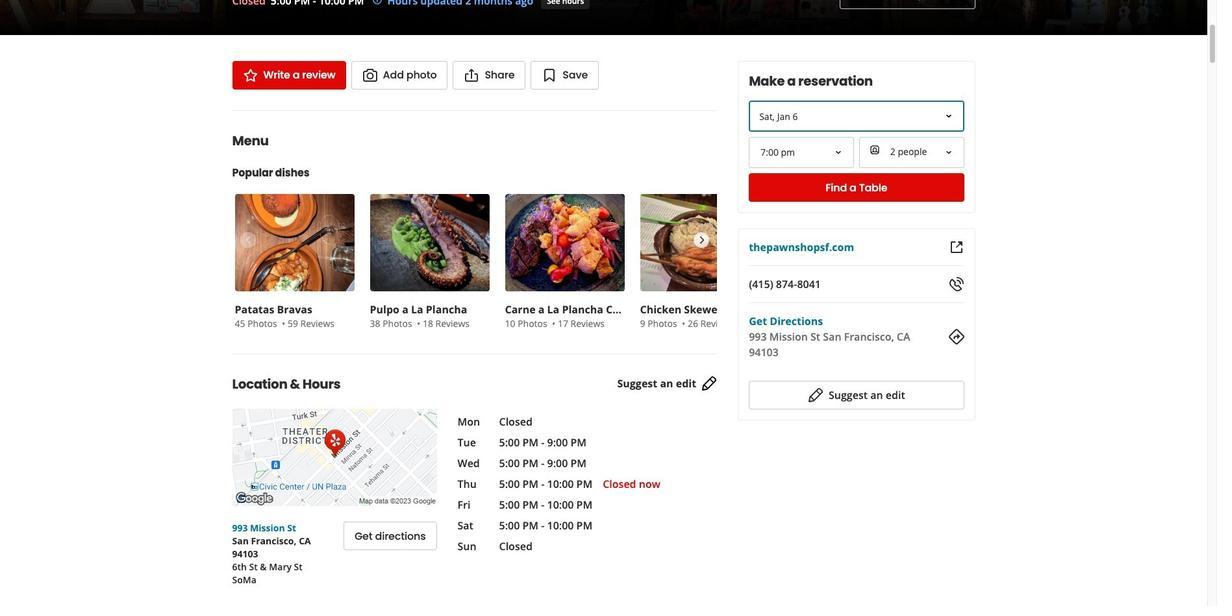 Task type: describe. For each thing, give the bounding box(es) containing it.
24 pencil v2 image
[[808, 388, 824, 403]]

map image
[[232, 409, 437, 507]]

24 save outline v2 image
[[542, 68, 558, 83]]

24 directions v2 image
[[949, 329, 965, 345]]

photo of the pawn shop - san francisco, ca, us. "tres" cocktail image
[[0, 0, 55, 35]]

2 photo of the pawn shop - san francisco, ca, us. image from the left
[[239, 0, 654, 35]]

info alert
[[372, 0, 534, 8]]

24 phone v2 image
[[949, 277, 965, 292]]

Select a date text field
[[749, 101, 965, 132]]

menu element
[[211, 110, 762, 333]]



Task type: locate. For each thing, give the bounding box(es) containing it.
patatas bravas image
[[235, 194, 354, 292]]

pulpo a la plancha image
[[370, 194, 490, 292]]

16 info v2 image
[[372, 0, 382, 5]]

1 photo of the pawn shop - san francisco, ca, us. image from the left
[[55, 0, 239, 35]]

location & hours element
[[211, 354, 738, 587]]

24 external link v2 image
[[949, 240, 965, 255]]

chicken skewers image
[[640, 194, 760, 292]]

24 star v2 image
[[243, 68, 258, 83]]

photo of the pawn shop - san francisco, ca, us. enterance to the restaurant image
[[654, 0, 1023, 35]]

3 photo of the pawn shop - san francisco, ca, us. image from the left
[[1023, 0, 1208, 35]]

previous image
[[240, 233, 255, 248]]

carne a la plancha con migas image
[[505, 194, 625, 292]]

photo of the pawn shop - san francisco, ca, us. image
[[55, 0, 239, 35], [239, 0, 654, 35], [1023, 0, 1208, 35]]

next image
[[695, 233, 709, 248]]

24 camera v2 image
[[362, 68, 378, 83]]

None field
[[859, 137, 965, 168], [751, 138, 853, 167], [859, 137, 965, 168], [751, 138, 853, 167]]

24 share v2 image
[[464, 68, 480, 83]]

24 pencil v2 image
[[702, 376, 717, 392]]



Task type: vqa. For each thing, say whether or not it's contained in the screenshot.
24 pencil v2 image
yes



